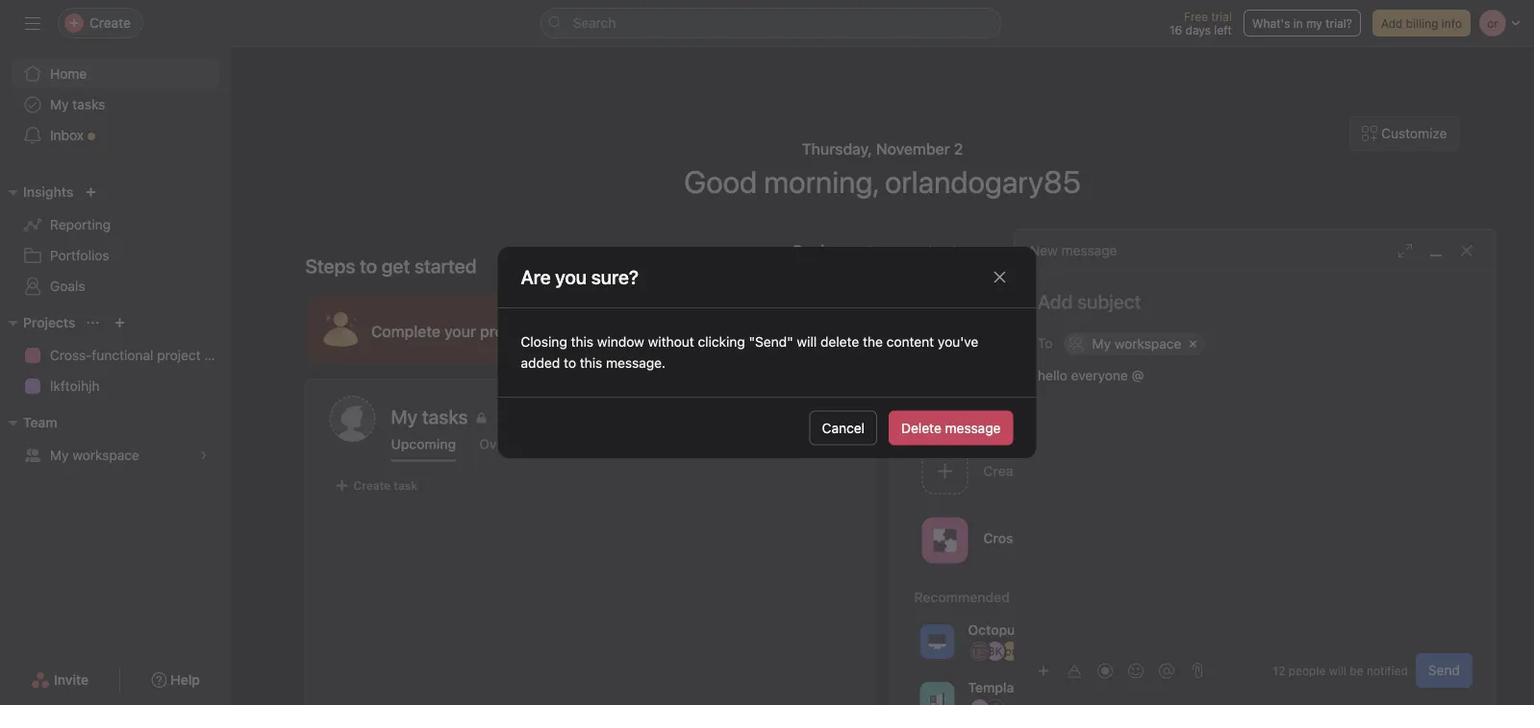Task type: vqa. For each thing, say whether or not it's contained in the screenshot.
to within the "Beginner 4 more to level up"
yes



Task type: locate. For each thing, give the bounding box(es) containing it.
my
[[1306, 16, 1322, 30]]

projects element
[[0, 306, 231, 406]]

to
[[912, 243, 925, 259], [360, 255, 377, 277], [564, 355, 576, 371]]

0 horizontal spatial workspace
[[72, 448, 139, 464]]

cross-functional project plan link
[[12, 340, 231, 371], [914, 512, 1175, 573]]

megaphone image
[[929, 692, 946, 706]]

1 vertical spatial cross-functional project plan link
[[914, 512, 1175, 573]]

cross- right puzzle image
[[983, 531, 1026, 547]]

my workspace inside teams element
[[50, 448, 139, 464]]

will inside closing this window without clicking "send" will delete the content you've added to this message.
[[797, 334, 817, 350]]

1 vertical spatial will
[[1329, 665, 1347, 678]]

0 horizontal spatial to
[[360, 255, 377, 277]]

my workspace down team
[[50, 448, 139, 464]]

0 vertical spatial workspace
[[1115, 336, 1182, 352]]

0 vertical spatial functional
[[92, 348, 153, 364]]

workspace up @
[[1115, 336, 1182, 352]]

this down window
[[580, 355, 602, 371]]

create task
[[353, 479, 417, 493]]

cross-
[[50, 348, 92, 364], [983, 531, 1026, 547]]

to inside beginner 4 more to level up
[[912, 243, 925, 259]]

dialog
[[1015, 230, 1496, 706]]

0 horizontal spatial projects
[[23, 315, 75, 331]]

message.
[[606, 355, 666, 371]]

1 vertical spatial my workspace
[[50, 448, 139, 464]]

cross- up lkftoihjh
[[50, 348, 92, 364]]

cross-functional project plan link inside projects element
[[12, 340, 231, 371]]

0 horizontal spatial cross-functional project plan link
[[12, 340, 231, 371]]

my workspace inside cell
[[1092, 336, 1182, 352]]

will
[[797, 334, 817, 350], [1329, 665, 1347, 678]]

0 vertical spatial cross-functional project plan
[[50, 348, 231, 364]]

create
[[353, 479, 391, 493]]

to right added
[[564, 355, 576, 371]]

what's in my trial?
[[1252, 16, 1352, 30]]

1 horizontal spatial to
[[564, 355, 576, 371]]

project
[[157, 348, 201, 364], [1093, 531, 1138, 547]]

close this dialog image
[[992, 270, 1008, 285]]

projects down goals
[[23, 315, 75, 331]]

my inside teams element
[[50, 448, 69, 464]]

0 horizontal spatial functional
[[92, 348, 153, 364]]

1 horizontal spatial plan
[[1142, 531, 1169, 547]]

12
[[1273, 665, 1285, 678]]

projects
[[23, 315, 75, 331], [914, 404, 985, 427]]

trial
[[1211, 10, 1232, 23]]

will left be
[[1329, 665, 1347, 678]]

cross-functional project plan down create project link in the right bottom of the page
[[983, 531, 1169, 547]]

1 vertical spatial cross-
[[983, 531, 1026, 547]]

1 vertical spatial plan
[[1142, 531, 1169, 547]]

are you sure? dialog
[[498, 247, 1036, 459]]

are you sure?
[[521, 266, 639, 289]]

2 vertical spatial my
[[50, 448, 69, 464]]

this right closing
[[571, 334, 594, 350]]

free trial 16 days left
[[1170, 10, 1232, 37]]

cross-functional project plan up lkftoihjh link
[[50, 348, 231, 364]]

toolbar
[[1030, 657, 1184, 685]]

0 horizontal spatial plan
[[204, 348, 231, 364]]

lkftoihjh link
[[12, 371, 219, 402]]

1 vertical spatial project
[[1093, 531, 1138, 547]]

portfolios link
[[12, 240, 219, 271]]

create project link
[[914, 442, 1175, 504]]

1 horizontal spatial cross-functional project plan
[[983, 531, 1169, 547]]

my tasks link
[[12, 89, 219, 120]]

1 vertical spatial this
[[580, 355, 602, 371]]

0 vertical spatial my
[[50, 97, 69, 113]]

you've
[[938, 334, 978, 350]]

functional inside projects element
[[92, 348, 153, 364]]

1 horizontal spatial functional
[[1026, 531, 1090, 547]]

16
[[1170, 23, 1182, 37]]

invite
[[54, 673, 89, 689]]

workspace down lkftoihjh link
[[72, 448, 139, 464]]

"send"
[[749, 334, 793, 350]]

1 horizontal spatial my workspace
[[1092, 336, 1182, 352]]

bk
[[987, 645, 1003, 659]]

1 horizontal spatial cross-
[[983, 531, 1026, 547]]

0 horizontal spatial cross-
[[50, 348, 92, 364]]

home
[[50, 66, 87, 82]]

0 vertical spatial will
[[797, 334, 817, 350]]

cross-functional project plan link up lkftoihjh
[[12, 340, 231, 371]]

1 horizontal spatial workspace
[[1115, 336, 1182, 352]]

0 vertical spatial cross-functional project plan link
[[12, 340, 231, 371]]

closing this window without clicking "send" will delete the content you've added to this message.
[[521, 334, 978, 371]]

0 horizontal spatial my workspace
[[50, 448, 139, 464]]

1 horizontal spatial projects
[[914, 404, 985, 427]]

workspace inside my workspace cell
[[1115, 336, 1182, 352]]

my inside cell
[[1092, 336, 1111, 352]]

plan
[[204, 348, 231, 364], [1142, 531, 1169, 547]]

notified
[[1367, 665, 1408, 678]]

days
[[1186, 23, 1211, 37]]

my up everyone
[[1092, 336, 1111, 352]]

functional down create project link in the right bottom of the page
[[1026, 531, 1090, 547]]

inbox
[[50, 127, 84, 143]]

my workspace cell
[[1064, 333, 1206, 356]]

cross-functional project plan inside projects element
[[50, 348, 231, 364]]

template i
[[968, 681, 1034, 696]]

0 vertical spatial plan
[[204, 348, 231, 364]]

inbox link
[[12, 120, 219, 151]]

orlandogary85
[[885, 164, 1081, 200]]

my workspace link
[[12, 441, 219, 471]]

my inside global element
[[50, 97, 69, 113]]

1 horizontal spatial project
[[1093, 531, 1138, 547]]

level
[[928, 243, 957, 259]]

search list box
[[540, 8, 1002, 38]]

1 vertical spatial projects
[[914, 404, 985, 427]]

template i link
[[968, 681, 1034, 696]]

workspace
[[1115, 336, 1182, 352], [72, 448, 139, 464]]

to right steps
[[360, 255, 377, 277]]

my workspace
[[1092, 336, 1182, 352], [50, 448, 139, 464]]

1 vertical spatial cross-functional project plan
[[983, 531, 1169, 547]]

workspace inside my workspace link
[[72, 448, 139, 464]]

good
[[684, 164, 757, 200]]

1 vertical spatial my
[[1092, 336, 1111, 352]]

cross-functional project plan link down create project link in the right bottom of the page
[[914, 512, 1175, 573]]

my workspace for my workspace cell
[[1092, 336, 1182, 352]]

what's
[[1252, 16, 1290, 30]]

specimen
[[1026, 623, 1089, 639]]

reporting link
[[12, 210, 219, 240]]

global element
[[0, 47, 231, 163]]

my workspace row
[[1064, 333, 1469, 361]]

search
[[573, 15, 616, 31]]

portfolios
[[50, 248, 109, 264]]

hello
[[1038, 368, 1067, 384]]

close image
[[1459, 243, 1474, 259]]

functional up lkftoihjh link
[[92, 348, 153, 364]]

my workspace up @
[[1092, 336, 1182, 352]]

goals
[[50, 278, 85, 294]]

projects inside dropdown button
[[23, 315, 75, 331]]

projects down you've
[[914, 404, 985, 427]]

will left delete
[[797, 334, 817, 350]]

@
[[1132, 368, 1144, 384]]

thursday,
[[802, 140, 872, 158]]

billing
[[1406, 16, 1438, 30]]

0 horizontal spatial project
[[157, 348, 201, 364]]

functional
[[92, 348, 153, 364], [1026, 531, 1090, 547]]

0 vertical spatial my workspace
[[1092, 336, 1182, 352]]

to left "level"
[[912, 243, 925, 259]]

my left tasks
[[50, 97, 69, 113]]

1 vertical spatial workspace
[[72, 448, 139, 464]]

0 vertical spatial cross-
[[50, 348, 92, 364]]

my
[[50, 97, 69, 113], [1092, 336, 1111, 352], [50, 448, 69, 464]]

0 horizontal spatial will
[[797, 334, 817, 350]]

task
[[394, 479, 417, 493]]

workspace for my workspace cell
[[1115, 336, 1182, 352]]

up
[[960, 243, 976, 259]]

this
[[571, 334, 594, 350], [580, 355, 602, 371]]

0 horizontal spatial cross-functional project plan
[[50, 348, 231, 364]]

2 horizontal spatial to
[[912, 243, 925, 259]]

added
[[521, 355, 560, 371]]

free
[[1184, 10, 1208, 23]]

window
[[597, 334, 644, 350]]

0 vertical spatial projects
[[23, 315, 75, 331]]

my down team
[[50, 448, 69, 464]]

hide sidebar image
[[25, 15, 40, 31]]



Task type: describe. For each thing, give the bounding box(es) containing it.
invite button
[[18, 664, 101, 698]]

add
[[1381, 16, 1403, 30]]

template
[[968, 681, 1027, 696]]

beginner 4 more to level up
[[793, 242, 976, 260]]

message
[[945, 420, 1001, 436]]

1 horizontal spatial will
[[1329, 665, 1347, 678]]

my for my workspace cell
[[1092, 336, 1111, 352]]

add billing info
[[1381, 16, 1462, 30]]

my tasks
[[50, 97, 105, 113]]

trial?
[[1326, 16, 1352, 30]]

plan inside projects element
[[204, 348, 231, 364]]

0 vertical spatial project
[[157, 348, 201, 364]]

what's in my trial? button
[[1244, 10, 1361, 37]]

overdue button
[[479, 437, 533, 462]]

the
[[863, 334, 883, 350]]

at mention image
[[1159, 664, 1174, 680]]

create task button
[[329, 473, 422, 500]]

more
[[877, 243, 908, 259]]

octopus
[[968, 623, 1022, 639]]

1 horizontal spatial cross-functional project plan link
[[914, 512, 1175, 573]]

cancel button
[[810, 411, 877, 446]]

my for my tasks link
[[50, 97, 69, 113]]

thursday, november 2 good morning, orlandogary85
[[684, 140, 1081, 200]]

add profile photo image
[[329, 396, 376, 442]]

my tasks
[[391, 406, 468, 428]]

new message
[[1030, 243, 1117, 259]]

be
[[1350, 665, 1363, 678]]

delete
[[821, 334, 859, 350]]

hello everyone @
[[1038, 368, 1144, 384]]

delete message button
[[889, 411, 1013, 446]]

1 vertical spatial functional
[[1026, 531, 1090, 547]]

people
[[1289, 665, 1326, 678]]

my workspace for my workspace link
[[50, 448, 139, 464]]

delete message
[[901, 420, 1001, 436]]

teams element
[[0, 406, 231, 475]]

add billing info button
[[1372, 10, 1471, 37]]

reporting
[[50, 217, 111, 233]]

pr
[[1005, 645, 1016, 659]]

dialog containing new message
[[1015, 230, 1496, 706]]

insights
[[23, 184, 73, 200]]

upcoming
[[391, 437, 456, 453]]

delete
[[901, 420, 941, 436]]

customize
[[1381, 126, 1447, 141]]

send button
[[1416, 654, 1473, 689]]

team button
[[0, 412, 57, 435]]

closing
[[521, 334, 567, 350]]

my for my workspace link
[[50, 448, 69, 464]]

minimize image
[[1428, 243, 1444, 259]]

octopus specimen
[[968, 623, 1089, 639]]

get started
[[382, 255, 477, 277]]

workspace for my workspace link
[[72, 448, 139, 464]]

projects button
[[0, 312, 75, 335]]

2
[[954, 140, 963, 158]]

tasks
[[72, 97, 105, 113]]

everyone
[[1071, 368, 1128, 384]]

insights button
[[0, 181, 73, 204]]

puzzle image
[[933, 529, 957, 553]]

i
[[1030, 681, 1034, 696]]

send
[[1428, 663, 1460, 679]]

steps
[[305, 255, 355, 277]]

toolbar inside dialog
[[1030, 657, 1184, 685]]

cancel
[[822, 420, 865, 436]]

info
[[1442, 16, 1462, 30]]

lkftoihjh
[[50, 378, 100, 394]]

in
[[1293, 16, 1303, 30]]

create project
[[983, 464, 1074, 479]]

team
[[23, 415, 57, 431]]

search button
[[540, 8, 1002, 38]]

morning,
[[764, 164, 878, 200]]

you sure?
[[555, 266, 639, 289]]

beginner
[[793, 242, 857, 260]]

cross- inside projects element
[[50, 348, 92, 364]]

expand popout to full screen image
[[1398, 243, 1413, 259]]

upcoming button
[[391, 437, 456, 462]]

without
[[648, 334, 694, 350]]

recommended projects
[[914, 590, 1065, 606]]

insights element
[[0, 175, 231, 306]]

customize button
[[1350, 116, 1460, 151]]

content
[[887, 334, 934, 350]]

to
[[1038, 335, 1053, 351]]

12 people will be notified
[[1273, 665, 1408, 678]]

record a video image
[[1097, 664, 1113, 680]]

to inside closing this window without clicking "send" will delete the content you've added to this message.
[[564, 355, 576, 371]]

my tasks link
[[391, 404, 851, 431]]

computer image
[[929, 634, 946, 651]]

octopus specimen link
[[968, 623, 1089, 639]]

left
[[1214, 23, 1232, 37]]

overdue
[[479, 437, 533, 453]]

Add subject text field
[[1015, 289, 1496, 315]]

steps to get started
[[305, 255, 477, 277]]

0 vertical spatial this
[[571, 334, 594, 350]]

clicking
[[698, 334, 745, 350]]

home link
[[12, 59, 219, 89]]

are
[[521, 266, 551, 289]]



